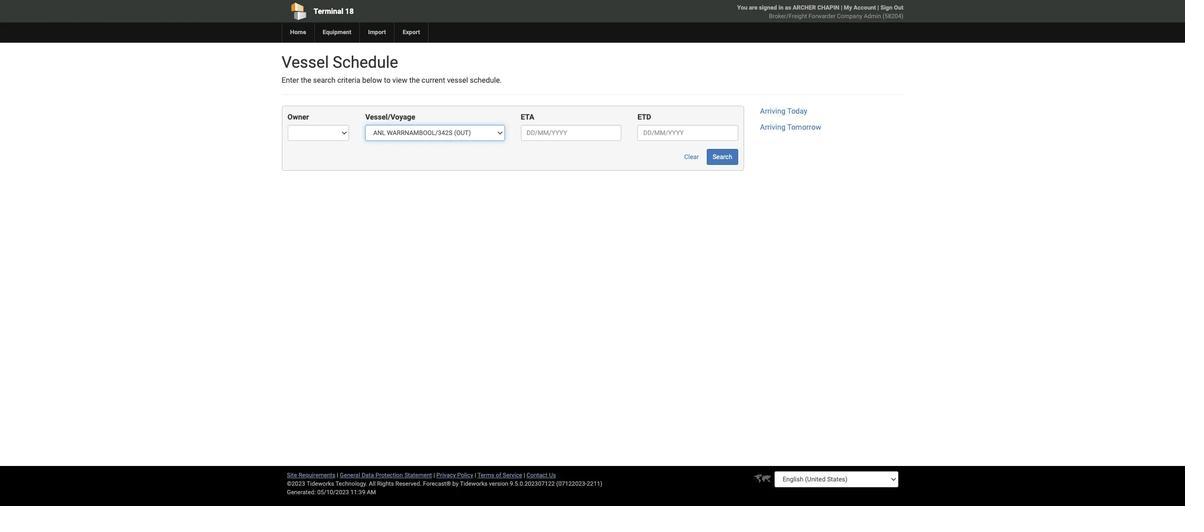 Task type: vqa. For each thing, say whether or not it's contained in the screenshot.
You
yes



Task type: locate. For each thing, give the bounding box(es) containing it.
to
[[384, 76, 391, 84]]

1 vertical spatial arriving
[[760, 123, 785, 132]]

my
[[844, 4, 852, 11]]

| left sign
[[877, 4, 879, 11]]

05/10/2023
[[317, 489, 349, 496]]

my account link
[[844, 4, 876, 11]]

| up forecast®
[[433, 472, 435, 479]]

statement
[[404, 472, 432, 479]]

equipment link
[[314, 22, 359, 43]]

ETA text field
[[521, 125, 621, 141]]

rights
[[377, 480, 394, 487]]

0 vertical spatial arriving
[[760, 107, 785, 116]]

archer
[[793, 4, 816, 11]]

search
[[313, 76, 335, 84]]

are
[[749, 4, 757, 11]]

privacy
[[436, 472, 456, 479]]

1 arriving from the top
[[760, 107, 785, 116]]

view
[[392, 76, 407, 84]]

criteria
[[337, 76, 360, 84]]

| up 'tideworks'
[[475, 472, 476, 479]]

terminal 18
[[314, 7, 354, 15]]

tomorrow
[[787, 123, 821, 132]]

arriving for arriving today
[[760, 107, 785, 116]]

©2023 tideworks
[[287, 480, 334, 487]]

terminal 18 link
[[282, 0, 531, 22]]

search
[[713, 153, 732, 161]]

2 arriving from the top
[[760, 123, 785, 132]]

the right enter on the top of page
[[301, 76, 311, 84]]

2211)
[[587, 480, 602, 487]]

schedule
[[333, 53, 398, 72]]

site requirements | general data protection statement | privacy policy | terms of service | contact us ©2023 tideworks technology. all rights reserved. forecast® by tideworks version 9.5.0.202307122 (07122023-2211) generated: 05/10/2023 11:39 am
[[287, 472, 602, 496]]

policy
[[457, 472, 473, 479]]

requirements
[[299, 472, 335, 479]]

arriving down arriving today link
[[760, 123, 785, 132]]

all
[[369, 480, 376, 487]]

the
[[301, 76, 311, 84], [409, 76, 420, 84]]

site requirements link
[[287, 472, 335, 479]]

9.5.0.202307122
[[510, 480, 555, 487]]

vessel/voyage
[[365, 113, 415, 121]]

clear button
[[678, 149, 705, 165]]

search button
[[707, 149, 738, 165]]

(07122023-
[[556, 480, 587, 487]]

export
[[403, 29, 420, 36]]

2 the from the left
[[409, 76, 420, 84]]

18
[[345, 7, 354, 15]]

home link
[[282, 22, 314, 43]]

0 horizontal spatial the
[[301, 76, 311, 84]]

forecast®
[[423, 480, 451, 487]]

|
[[841, 4, 842, 11], [877, 4, 879, 11], [337, 472, 338, 479], [433, 472, 435, 479], [475, 472, 476, 479], [524, 472, 525, 479]]

terminal
[[314, 7, 343, 15]]

equipment
[[323, 29, 351, 36]]

the right view
[[409, 76, 420, 84]]

contact us link
[[527, 472, 556, 479]]

sign out link
[[880, 4, 903, 11]]

| left general
[[337, 472, 338, 479]]

1 the from the left
[[301, 76, 311, 84]]

arriving up "arriving tomorrow"
[[760, 107, 785, 116]]

protection
[[375, 472, 403, 479]]

vessel schedule enter the search criteria below to view the current vessel schedule.
[[282, 53, 502, 84]]

forwarder
[[809, 13, 836, 20]]

schedule.
[[470, 76, 502, 84]]

admin
[[864, 13, 881, 20]]

site
[[287, 472, 297, 479]]

arriving
[[760, 107, 785, 116], [760, 123, 785, 132]]

1 horizontal spatial the
[[409, 76, 420, 84]]



Task type: describe. For each thing, give the bounding box(es) containing it.
service
[[503, 472, 522, 479]]

sign
[[880, 4, 892, 11]]

us
[[549, 472, 556, 479]]

broker/freight
[[769, 13, 807, 20]]

contact
[[527, 472, 547, 479]]

vessel
[[282, 53, 329, 72]]

etd
[[637, 113, 651, 121]]

you are signed in as archer chapin | my account | sign out broker/freight forwarder company admin (58204)
[[737, 4, 903, 20]]

clear
[[684, 153, 699, 161]]

eta
[[521, 113, 534, 121]]

import
[[368, 29, 386, 36]]

am
[[367, 489, 376, 496]]

account
[[854, 4, 876, 11]]

generated:
[[287, 489, 316, 496]]

of
[[496, 472, 501, 479]]

export link
[[394, 22, 428, 43]]

arriving tomorrow
[[760, 123, 821, 132]]

company
[[837, 13, 862, 20]]

home
[[290, 29, 306, 36]]

enter
[[282, 76, 299, 84]]

vessel
[[447, 76, 468, 84]]

signed
[[759, 4, 777, 11]]

in
[[778, 4, 783, 11]]

tideworks
[[460, 480, 488, 487]]

below
[[362, 76, 382, 84]]

current
[[422, 76, 445, 84]]

you
[[737, 4, 747, 11]]

general data protection statement link
[[340, 472, 432, 479]]

arriving today link
[[760, 107, 807, 116]]

import link
[[359, 22, 394, 43]]

data
[[362, 472, 374, 479]]

general
[[340, 472, 360, 479]]

owner
[[287, 113, 309, 121]]

privacy policy link
[[436, 472, 473, 479]]

chapin
[[817, 4, 839, 11]]

technology.
[[335, 480, 367, 487]]

| up 9.5.0.202307122
[[524, 472, 525, 479]]

terms
[[477, 472, 494, 479]]

(58204)
[[883, 13, 903, 20]]

arriving tomorrow link
[[760, 123, 821, 132]]

by
[[452, 480, 459, 487]]

version
[[489, 480, 508, 487]]

arriving today
[[760, 107, 807, 116]]

11:39
[[350, 489, 365, 496]]

arriving for arriving tomorrow
[[760, 123, 785, 132]]

ETD text field
[[637, 125, 738, 141]]

as
[[785, 4, 791, 11]]

| left my
[[841, 4, 842, 11]]

today
[[787, 107, 807, 116]]

reserved.
[[395, 480, 422, 487]]

terms of service link
[[477, 472, 522, 479]]

out
[[894, 4, 903, 11]]



